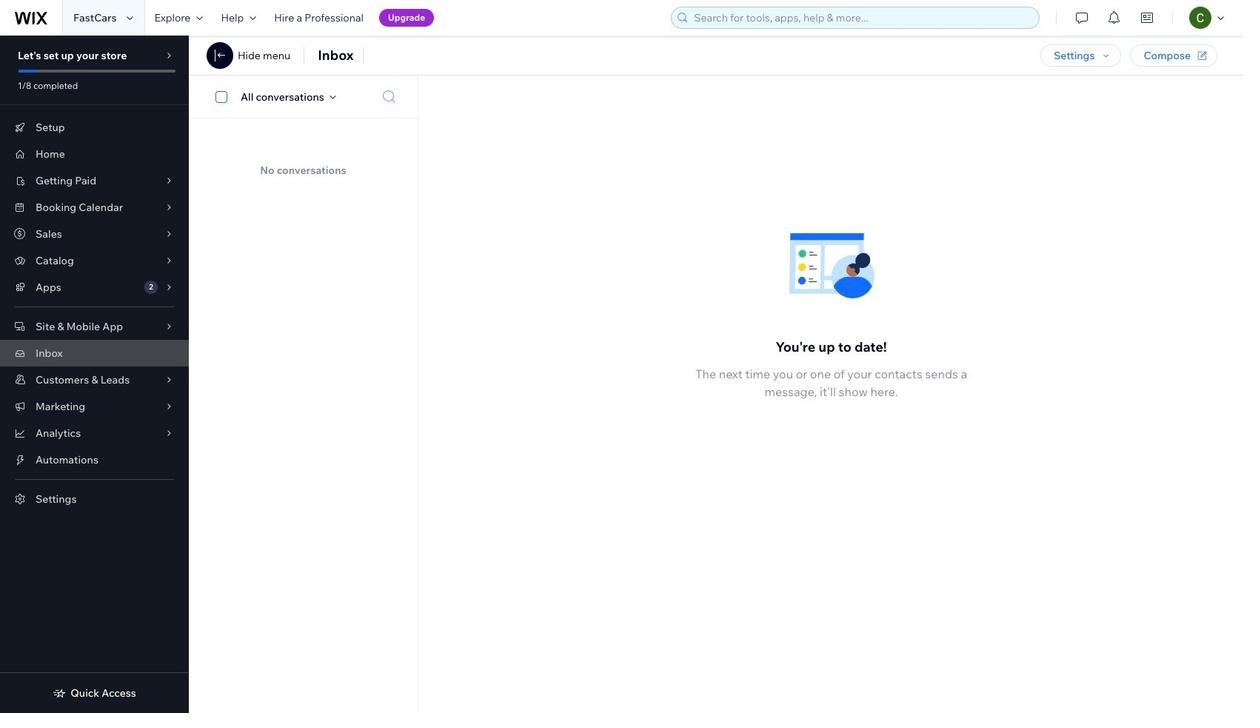 Task type: locate. For each thing, give the bounding box(es) containing it.
None checkbox
[[207, 88, 241, 106]]



Task type: vqa. For each thing, say whether or not it's contained in the screenshot.
Page Templates link
no



Task type: describe. For each thing, give the bounding box(es) containing it.
sidebar element
[[0, 36, 189, 713]]

Search for tools, apps, help & more... field
[[690, 7, 1035, 28]]



